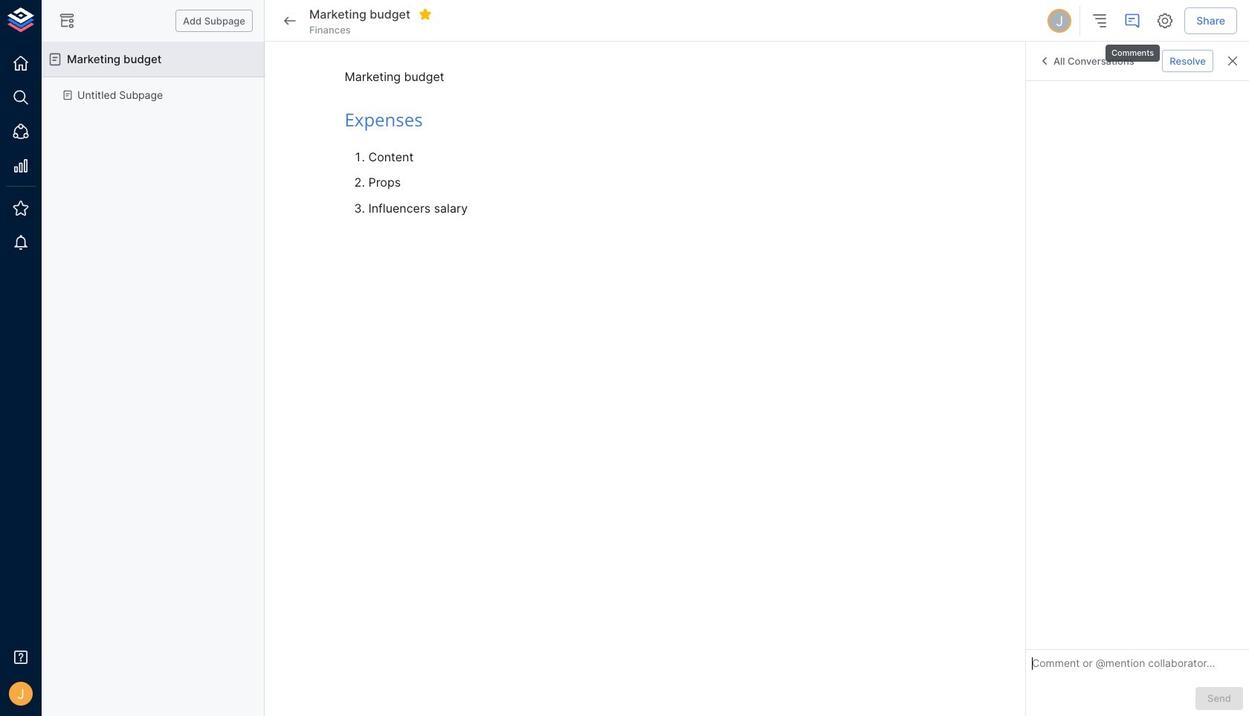 Task type: describe. For each thing, give the bounding box(es) containing it.
hide wiki image
[[58, 12, 76, 30]]

comments image
[[1124, 12, 1142, 30]]

remove favorite image
[[419, 7, 432, 21]]

settings image
[[1157, 12, 1174, 30]]

table of contents image
[[1091, 12, 1109, 30]]



Task type: locate. For each thing, give the bounding box(es) containing it.
tooltip
[[1104, 34, 1162, 64]]

Comment or @mention collaborator... text field
[[1032, 656, 1243, 675]]

go back image
[[281, 12, 299, 30]]



Task type: vqa. For each thing, say whether or not it's contained in the screenshot.
'tooltip'
yes



